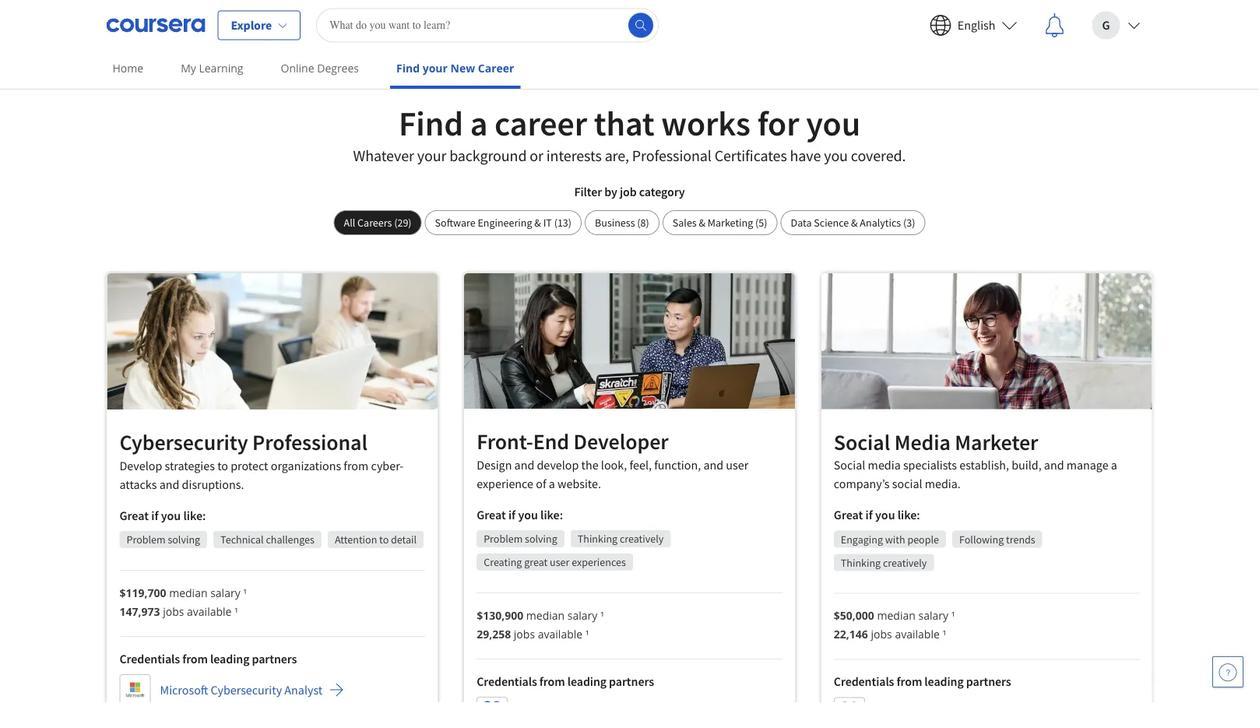 Task type: describe. For each thing, give the bounding box(es) containing it.
0 vertical spatial thinking
[[578, 532, 618, 546]]

look,
[[601, 457, 627, 473]]

engaging with people
[[841, 533, 940, 547]]

from for cybersecurity professional
[[182, 651, 208, 667]]

or
[[530, 146, 544, 166]]

protect
[[231, 458, 268, 474]]

a inside 'find a career that works for you whatever your background or interests are, professional certificates have you covered.'
[[470, 101, 488, 145]]

degrees
[[317, 61, 359, 76]]

new
[[451, 61, 475, 76]]

media
[[868, 458, 901, 473]]

my learning
[[181, 61, 243, 76]]

filter
[[574, 184, 602, 199]]

whatever
[[353, 146, 414, 166]]

specialists
[[904, 458, 958, 473]]

of
[[536, 476, 547, 491]]

your inside 'find a career that works for you whatever your background or interests are, professional certificates have you covered.'
[[417, 146, 447, 166]]

(13)
[[554, 216, 572, 230]]

social
[[893, 476, 923, 492]]

professional inside cybersecurity professional develop strategies to protect organizations from cyber- attacks and disruptions.
[[252, 429, 368, 456]]

following trends
[[960, 533, 1036, 547]]

jobs for develop
[[163, 604, 184, 619]]

build,
[[1012, 458, 1042, 473]]

solving for develop
[[168, 533, 200, 547]]

147,973
[[120, 604, 160, 619]]

coursera image
[[106, 13, 205, 38]]

business
[[595, 216, 635, 230]]

trends
[[1007, 533, 1036, 547]]

29,258
[[477, 627, 511, 641]]

$119,700 median salary ¹ 147,973 jobs available ¹
[[120, 586, 247, 619]]

$130,900
[[477, 608, 524, 623]]

$130,900 median salary ¹ 29,258 jobs available ¹
[[477, 608, 604, 641]]

creating
[[484, 555, 522, 569]]

leading for marketer
[[925, 674, 964, 690]]

are,
[[605, 146, 629, 166]]

explore button
[[218, 11, 301, 40]]

credentials from leading partners for marketer
[[834, 674, 1012, 690]]

partners for end
[[609, 674, 654, 689]]

user inside front-end developer design and develop the look, feel, function, and user experience of a website.
[[726, 457, 749, 473]]

great for social media marketer
[[834, 508, 863, 523]]

develop
[[537, 457, 579, 473]]

experience
[[477, 476, 534, 491]]

following
[[960, 533, 1004, 547]]

& for data science & analytics (3)
[[852, 216, 858, 230]]

partners for media
[[967, 674, 1012, 690]]

have
[[790, 146, 821, 166]]

data
[[791, 216, 812, 230]]

front-end developer design and develop the look, feel, function, and user experience of a website.
[[477, 428, 749, 491]]

like: for marketer
[[898, 508, 921, 523]]

& for software engineering & it (13)
[[535, 216, 541, 230]]

career
[[495, 101, 587, 145]]

(5)
[[756, 216, 768, 230]]

help center image
[[1219, 663, 1238, 682]]

analytics
[[860, 216, 902, 230]]

salary for develop
[[210, 586, 241, 600]]

develop
[[120, 458, 162, 474]]

a inside social media marketer social media specialists establish, build, and manage a company's social media.
[[1112, 458, 1118, 473]]

establish,
[[960, 458, 1010, 473]]

(3)
[[904, 216, 916, 230]]

you for social media marketer
[[876, 508, 896, 523]]

available for marketer
[[895, 627, 940, 642]]

you for cybersecurity professional
[[161, 508, 181, 524]]

attention
[[335, 533, 377, 547]]

social media marketer image
[[822, 273, 1153, 409]]

$119,700
[[120, 586, 166, 600]]

problem for cybersecurity professional
[[127, 533, 166, 547]]

problem for front-end developer
[[484, 532, 523, 546]]

0 horizontal spatial creatively
[[620, 532, 664, 546]]

Business (8) button
[[585, 210, 660, 235]]

microsoft cybersecurity analyst link
[[120, 675, 345, 703]]

background
[[450, 146, 527, 166]]

developer
[[574, 428, 669, 455]]

1 horizontal spatial creatively
[[883, 556, 927, 570]]

1 vertical spatial user
[[550, 555, 570, 569]]

if for front-
[[509, 507, 516, 523]]

leading for develop
[[210, 651, 250, 667]]

you for front-end developer
[[518, 507, 538, 523]]

$50,000 median salary ¹ 22,146 jobs available ¹
[[834, 608, 956, 642]]

credentials from leading partners for develop
[[120, 651, 297, 667]]

Sales & Marketing (5) button
[[663, 210, 778, 235]]

organizations
[[271, 458, 341, 474]]

available for develop
[[187, 604, 232, 619]]

to inside cybersecurity professional develop strategies to protect organizations from cyber- attacks and disruptions.
[[217, 458, 228, 474]]

option group containing all careers (29)
[[334, 210, 926, 235]]

works
[[662, 101, 751, 145]]

credentials for front-
[[477, 674, 537, 689]]

engineering
[[478, 216, 533, 230]]

$50,000
[[834, 608, 875, 623]]

What do you want to learn? text field
[[316, 8, 659, 42]]

that
[[594, 101, 655, 145]]

data science & analytics (3)
[[791, 216, 916, 230]]

find for a
[[399, 101, 464, 145]]

credentials for cybersecurity
[[120, 651, 180, 667]]

from for social media marketer
[[897, 674, 923, 690]]

home link
[[106, 51, 150, 86]]

analyst
[[285, 683, 323, 698]]

great if you like: for social
[[834, 508, 921, 523]]

a inside front-end developer design and develop the look, feel, function, and user experience of a website.
[[549, 476, 555, 491]]

marketing
[[708, 216, 754, 230]]

great for cybersecurity professional
[[120, 508, 149, 524]]

salary for developer
[[568, 608, 598, 623]]

strategies
[[165, 458, 215, 474]]

my
[[181, 61, 196, 76]]

cyber-
[[371, 458, 404, 474]]

cybersecurity professional develop strategies to protect organizations from cyber- attacks and disruptions.
[[120, 429, 404, 492]]

find for your
[[397, 61, 420, 76]]

1 vertical spatial cybersecurity
[[211, 683, 282, 698]]

attention to detail
[[335, 533, 417, 547]]

end
[[533, 428, 569, 455]]

careers
[[358, 216, 392, 230]]

engaging
[[841, 533, 883, 547]]

(29)
[[394, 216, 412, 230]]

jobs for developer
[[514, 627, 535, 641]]

problem solving for develop
[[127, 533, 200, 547]]

sales & marketing (5)
[[673, 216, 768, 230]]

from inside cybersecurity professional develop strategies to protect organizations from cyber- attacks and disruptions.
[[344, 458, 369, 474]]

and up experience
[[515, 457, 535, 473]]

leading for developer
[[568, 674, 607, 689]]

you up have at top right
[[806, 101, 861, 145]]

filter by job category
[[574, 184, 685, 199]]

1 horizontal spatial to
[[379, 533, 389, 547]]

online
[[281, 61, 314, 76]]



Task type: vqa. For each thing, say whether or not it's contained in the screenshot.
Developer
yes



Task type: locate. For each thing, give the bounding box(es) containing it.
2 horizontal spatial great if you like:
[[834, 508, 921, 523]]

& inside data science & analytics (3) button
[[852, 216, 858, 230]]

0 vertical spatial find
[[397, 61, 420, 76]]

0 horizontal spatial to
[[217, 458, 228, 474]]

like: down the disruptions. at left
[[183, 508, 206, 524]]

median right $50,000
[[878, 608, 916, 623]]

1 vertical spatial professional
[[252, 429, 368, 456]]

salary down experiences at the bottom left
[[568, 608, 598, 623]]

by
[[605, 184, 618, 199]]

great up engaging
[[834, 508, 863, 523]]

median for marketer
[[878, 608, 916, 623]]

0 horizontal spatial great
[[120, 508, 149, 524]]

credentials for social
[[834, 674, 895, 690]]

sales
[[673, 216, 697, 230]]

software
[[435, 216, 476, 230]]

manage
[[1067, 458, 1109, 473]]

(8)
[[638, 216, 650, 230]]

2 horizontal spatial like:
[[898, 508, 921, 523]]

all
[[344, 216, 355, 230]]

available for developer
[[538, 627, 583, 641]]

find
[[397, 61, 420, 76], [399, 101, 464, 145]]

1 horizontal spatial solving
[[525, 532, 558, 546]]

if down attacks
[[151, 508, 159, 524]]

attacks
[[120, 477, 157, 492]]

available right 29,258
[[538, 627, 583, 641]]

if for social
[[866, 508, 873, 523]]

learning
[[199, 61, 243, 76]]

thinking creatively up experiences at the bottom left
[[578, 532, 664, 546]]

solving left technical
[[168, 533, 200, 547]]

0 horizontal spatial available
[[187, 604, 232, 619]]

creating great user experiences
[[484, 555, 626, 569]]

media
[[895, 429, 951, 456]]

0 vertical spatial your
[[423, 61, 448, 76]]

credentials from leading partners down $130,900 median salary ¹ 29,258 jobs available ¹
[[477, 674, 654, 689]]

function,
[[655, 457, 701, 473]]

2 horizontal spatial salary
[[919, 608, 949, 623]]

2 horizontal spatial if
[[866, 508, 873, 523]]

0 horizontal spatial salary
[[210, 586, 241, 600]]

credentials from leading partners down $50,000 median salary ¹ 22,146 jobs available ¹
[[834, 674, 1012, 690]]

None search field
[[316, 8, 659, 42]]

a right of
[[549, 476, 555, 491]]

jobs right 29,258
[[514, 627, 535, 641]]

find your new career link
[[390, 51, 521, 89]]

thinking creatively down engaging with people
[[841, 556, 927, 570]]

professional up organizations
[[252, 429, 368, 456]]

available inside $119,700 median salary ¹ 147,973 jobs available ¹
[[187, 604, 232, 619]]

explore
[[231, 18, 272, 33]]

if down experience
[[509, 507, 516, 523]]

All Careers (29) button
[[334, 210, 422, 235]]

cybersecurity analyst image
[[107, 273, 438, 410]]

credentials from leading partners up 'microsoft cybersecurity analyst' link
[[120, 651, 297, 667]]

with
[[886, 533, 906, 547]]

like:
[[541, 507, 563, 523], [898, 508, 921, 523], [183, 508, 206, 524]]

1 horizontal spatial a
[[549, 476, 555, 491]]

2 horizontal spatial &
[[852, 216, 858, 230]]

like: up with
[[898, 508, 921, 523]]

cybersecurity left analyst
[[211, 683, 282, 698]]

1 horizontal spatial great if you like:
[[477, 507, 563, 523]]

g
[[1103, 18, 1111, 33]]

english
[[958, 18, 996, 33]]

g button
[[1080, 0, 1153, 50]]

option group
[[334, 210, 926, 235]]

marketer
[[955, 429, 1039, 456]]

technical challenges
[[221, 533, 315, 547]]

thinking up experiences at the bottom left
[[578, 532, 618, 546]]

problem solving
[[484, 532, 558, 546], [127, 533, 200, 547]]

online degrees
[[281, 61, 359, 76]]

1 horizontal spatial professional
[[632, 146, 712, 166]]

1 vertical spatial thinking
[[841, 556, 881, 570]]

all careers (29)
[[344, 216, 412, 230]]

salary inside $50,000 median salary ¹ 22,146 jobs available ¹
[[919, 608, 949, 623]]

1 social from the top
[[834, 429, 891, 456]]

1 vertical spatial thinking creatively
[[841, 556, 927, 570]]

and inside social media marketer social media specialists establish, build, and manage a company's social media.
[[1045, 458, 1065, 473]]

experiences
[[572, 555, 626, 569]]

to up the disruptions. at left
[[217, 458, 228, 474]]

find inside 'find a career that works for you whatever your background or interests are, professional certificates have you covered.'
[[399, 101, 464, 145]]

1 horizontal spatial median
[[526, 608, 565, 623]]

salary for marketer
[[919, 608, 949, 623]]

from up microsoft at the left bottom of the page
[[182, 651, 208, 667]]

0 horizontal spatial great if you like:
[[120, 508, 206, 524]]

1 horizontal spatial like:
[[541, 507, 563, 523]]

you up engaging with people
[[876, 508, 896, 523]]

great if you like: up engaging with people
[[834, 508, 921, 523]]

from down $50,000 median salary ¹ 22,146 jobs available ¹
[[897, 674, 923, 690]]

home
[[113, 61, 143, 76]]

jobs inside $50,000 median salary ¹ 22,146 jobs available ¹
[[871, 627, 893, 642]]

1 horizontal spatial great
[[477, 507, 506, 523]]

credentials down 29,258
[[477, 674, 537, 689]]

2 social from the top
[[834, 458, 866, 473]]

a right the manage
[[1112, 458, 1118, 473]]

credentials from leading partners
[[120, 651, 297, 667], [477, 674, 654, 689], [834, 674, 1012, 690]]

1 horizontal spatial leading
[[568, 674, 607, 689]]

Software Engineering & IT (13) button
[[425, 210, 582, 235]]

website.
[[558, 476, 601, 491]]

0 horizontal spatial &
[[535, 216, 541, 230]]

and down the strategies
[[159, 477, 179, 492]]

great if you like: for cybersecurity
[[120, 508, 206, 524]]

and right build,
[[1045, 458, 1065, 473]]

if for cybersecurity
[[151, 508, 159, 524]]

0 horizontal spatial credentials
[[120, 651, 180, 667]]

2 horizontal spatial available
[[895, 627, 940, 642]]

0 horizontal spatial problem solving
[[127, 533, 200, 547]]

0 vertical spatial a
[[470, 101, 488, 145]]

2 horizontal spatial partners
[[967, 674, 1012, 690]]

0 vertical spatial user
[[726, 457, 749, 473]]

median right $119,700
[[169, 586, 208, 600]]

creatively down with
[[883, 556, 927, 570]]

available inside $50,000 median salary ¹ 22,146 jobs available ¹
[[895, 627, 940, 642]]

0 horizontal spatial solving
[[168, 533, 200, 547]]

problem up $119,700
[[127, 533, 166, 547]]

1 vertical spatial creatively
[[883, 556, 927, 570]]

solving
[[525, 532, 558, 546], [168, 533, 200, 547]]

credentials up microsoft at the left bottom of the page
[[120, 651, 180, 667]]

you down of
[[518, 507, 538, 523]]

like: down of
[[541, 507, 563, 523]]

0 horizontal spatial leading
[[210, 651, 250, 667]]

business (8)
[[595, 216, 650, 230]]

median for develop
[[169, 586, 208, 600]]

like: for develop
[[183, 508, 206, 524]]

jobs
[[163, 604, 184, 619], [514, 627, 535, 641], [871, 627, 893, 642]]

0 horizontal spatial professional
[[252, 429, 368, 456]]

science
[[814, 216, 849, 230]]

and inside cybersecurity professional develop strategies to protect organizations from cyber- attacks and disruptions.
[[159, 477, 179, 492]]

0 horizontal spatial credentials from leading partners
[[120, 651, 297, 667]]

0 vertical spatial creatively
[[620, 532, 664, 546]]

2 horizontal spatial credentials from leading partners
[[834, 674, 1012, 690]]

3 & from the left
[[852, 216, 858, 230]]

leading up 'microsoft cybersecurity analyst' link
[[210, 651, 250, 667]]

1 horizontal spatial problem solving
[[484, 532, 558, 546]]

you right have at top right
[[824, 146, 848, 166]]

thinking down engaging
[[841, 556, 881, 570]]

credentials down 22,146
[[834, 674, 895, 690]]

cybersecurity inside cybersecurity professional develop strategies to protect organizations from cyber- attacks and disruptions.
[[120, 429, 248, 456]]

0 horizontal spatial if
[[151, 508, 159, 524]]

median
[[169, 586, 208, 600], [526, 608, 565, 623], [878, 608, 916, 623]]

problem up creating
[[484, 532, 523, 546]]

0 horizontal spatial like:
[[183, 508, 206, 524]]

to left detail
[[379, 533, 389, 547]]

0 horizontal spatial partners
[[252, 651, 297, 667]]

1 horizontal spatial credentials
[[477, 674, 537, 689]]

credentials from leading partners for developer
[[477, 674, 654, 689]]

for
[[758, 101, 800, 145]]

median inside $119,700 median salary ¹ 147,973 jobs available ¹
[[169, 586, 208, 600]]

find up the whatever
[[399, 101, 464, 145]]

professional
[[632, 146, 712, 166], [252, 429, 368, 456]]

cybersecurity up the strategies
[[120, 429, 248, 456]]

2 & from the left
[[699, 216, 706, 230]]

leading down $50,000 median salary ¹ 22,146 jobs available ¹
[[925, 674, 964, 690]]

0 horizontal spatial jobs
[[163, 604, 184, 619]]

from
[[344, 458, 369, 474], [182, 651, 208, 667], [540, 674, 565, 689], [897, 674, 923, 690]]

available inside $130,900 median salary ¹ 29,258 jobs available ¹
[[538, 627, 583, 641]]

0 horizontal spatial problem
[[127, 533, 166, 547]]

1 horizontal spatial partners
[[609, 674, 654, 689]]

leading down $130,900 median salary ¹ 29,258 jobs available ¹
[[568, 674, 607, 689]]

great down attacks
[[120, 508, 149, 524]]

great if you like: down attacks
[[120, 508, 206, 524]]

0 vertical spatial cybersecurity
[[120, 429, 248, 456]]

salary inside $119,700 median salary ¹ 147,973 jobs available ¹
[[210, 586, 241, 600]]

cybersecurity
[[120, 429, 248, 456], [211, 683, 282, 698]]

1 horizontal spatial problem
[[484, 532, 523, 546]]

0 vertical spatial thinking creatively
[[578, 532, 664, 546]]

online degrees link
[[275, 51, 365, 86]]

professional up category
[[632, 146, 712, 166]]

social media marketer social media specialists establish, build, and manage a company's social media.
[[834, 429, 1118, 492]]

jobs right 22,146
[[871, 627, 893, 642]]

salary down technical
[[210, 586, 241, 600]]

0 horizontal spatial thinking creatively
[[578, 532, 664, 546]]

people
[[908, 533, 940, 547]]

partners
[[252, 651, 297, 667], [609, 674, 654, 689], [967, 674, 1012, 690]]

the
[[582, 457, 599, 473]]

0 vertical spatial professional
[[632, 146, 712, 166]]

from left cyber-
[[344, 458, 369, 474]]

great if you like: for front-
[[477, 507, 563, 523]]

0 horizontal spatial user
[[550, 555, 570, 569]]

2 horizontal spatial credentials
[[834, 674, 895, 690]]

1 horizontal spatial credentials from leading partners
[[477, 674, 654, 689]]

technical
[[221, 533, 264, 547]]

problem solving up $119,700
[[127, 533, 200, 547]]

problem solving for developer
[[484, 532, 558, 546]]

& right science
[[852, 216, 858, 230]]

a up background
[[470, 101, 488, 145]]

2 horizontal spatial leading
[[925, 674, 964, 690]]

1 & from the left
[[535, 216, 541, 230]]

find inside find your new career link
[[397, 61, 420, 76]]

find your new career
[[397, 61, 514, 76]]

you
[[806, 101, 861, 145], [824, 146, 848, 166], [518, 507, 538, 523], [876, 508, 896, 523], [161, 508, 181, 524]]

available right 147,973
[[187, 604, 232, 619]]

from down $130,900 median salary ¹ 29,258 jobs available ¹
[[540, 674, 565, 689]]

company's
[[834, 476, 890, 492]]

user right 'great' at the left bottom of page
[[550, 555, 570, 569]]

my learning link
[[175, 51, 250, 86]]

category
[[639, 184, 685, 199]]

jobs inside $130,900 median salary ¹ 29,258 jobs available ¹
[[514, 627, 535, 641]]

salary down people
[[919, 608, 949, 623]]

design
[[477, 457, 512, 473]]

1 horizontal spatial jobs
[[514, 627, 535, 641]]

great if you like: down experience
[[477, 507, 563, 523]]

your right the whatever
[[417, 146, 447, 166]]

your
[[423, 61, 448, 76], [417, 146, 447, 166]]

& inside sales & marketing (5) button
[[699, 216, 706, 230]]

professional inside 'find a career that works for you whatever your background or interests are, professional certificates have you covered.'
[[632, 146, 712, 166]]

if
[[509, 507, 516, 523], [866, 508, 873, 523], [151, 508, 159, 524]]

user right function,
[[726, 457, 749, 473]]

2 horizontal spatial great
[[834, 508, 863, 523]]

find left new at the left top of the page
[[397, 61, 420, 76]]

jobs right 147,973
[[163, 604, 184, 619]]

1 horizontal spatial thinking creatively
[[841, 556, 927, 570]]

median for developer
[[526, 608, 565, 623]]

2 horizontal spatial a
[[1112, 458, 1118, 473]]

1 vertical spatial social
[[834, 458, 866, 473]]

creatively
[[620, 532, 664, 546], [883, 556, 927, 570]]

salary
[[210, 586, 241, 600], [568, 608, 598, 623], [919, 608, 949, 623]]

1 horizontal spatial if
[[509, 507, 516, 523]]

you down the strategies
[[161, 508, 181, 524]]

salary inside $130,900 median salary ¹ 29,258 jobs available ¹
[[568, 608, 598, 623]]

0 horizontal spatial median
[[169, 586, 208, 600]]

and right function,
[[704, 457, 724, 473]]

jobs for marketer
[[871, 627, 893, 642]]

covered.
[[851, 146, 906, 166]]

great down experience
[[477, 507, 506, 523]]

0 vertical spatial to
[[217, 458, 228, 474]]

1 vertical spatial find
[[399, 101, 464, 145]]

1 horizontal spatial salary
[[568, 608, 598, 623]]

available right 22,146
[[895, 627, 940, 642]]

1 horizontal spatial &
[[699, 216, 706, 230]]

Data Science & Analytics (3) button
[[781, 210, 926, 235]]

creatively up experiences at the bottom left
[[620, 532, 664, 546]]

1 horizontal spatial thinking
[[841, 556, 881, 570]]

jobs inside $119,700 median salary ¹ 147,973 jobs available ¹
[[163, 604, 184, 619]]

0 vertical spatial social
[[834, 429, 891, 456]]

your left new at the left top of the page
[[423, 61, 448, 76]]

& inside software engineering & it (13) button
[[535, 216, 541, 230]]

software engineering & it (13)
[[435, 216, 572, 230]]

problem
[[484, 532, 523, 546], [127, 533, 166, 547]]

front-
[[477, 428, 533, 455]]

if up engaging
[[866, 508, 873, 523]]

median right $130,900
[[526, 608, 565, 623]]

2 horizontal spatial median
[[878, 608, 916, 623]]

career
[[478, 61, 514, 76]]

media.
[[925, 476, 961, 492]]

2 horizontal spatial jobs
[[871, 627, 893, 642]]

social up media
[[834, 429, 891, 456]]

partners for professional
[[252, 651, 297, 667]]

it
[[544, 216, 552, 230]]

0 horizontal spatial thinking
[[578, 532, 618, 546]]

2 vertical spatial a
[[549, 476, 555, 491]]

median inside $50,000 median salary ¹ 22,146 jobs available ¹
[[878, 608, 916, 623]]

and
[[515, 457, 535, 473], [704, 457, 724, 473], [1045, 458, 1065, 473], [159, 477, 179, 492]]

1 horizontal spatial user
[[726, 457, 749, 473]]

1 vertical spatial to
[[379, 533, 389, 547]]

english button
[[918, 0, 1030, 50]]

1 vertical spatial your
[[417, 146, 447, 166]]

find a career that works for you whatever your background or interests are, professional certificates have you covered.
[[353, 101, 906, 166]]

microsoft cybersecurity analyst
[[160, 683, 323, 698]]

job
[[620, 184, 637, 199]]

& left it
[[535, 216, 541, 230]]

microsoft
[[160, 683, 208, 698]]

problem solving up 'great' at the left bottom of page
[[484, 532, 558, 546]]

¹
[[243, 586, 247, 600], [235, 604, 238, 619], [601, 608, 604, 623], [952, 608, 956, 623], [586, 627, 589, 641], [943, 627, 947, 642]]

1 horizontal spatial available
[[538, 627, 583, 641]]

like: for developer
[[541, 507, 563, 523]]

0 horizontal spatial a
[[470, 101, 488, 145]]

solving for developer
[[525, 532, 558, 546]]

a
[[470, 101, 488, 145], [1112, 458, 1118, 473], [549, 476, 555, 491]]

1 vertical spatial a
[[1112, 458, 1118, 473]]

great for front-end developer
[[477, 507, 506, 523]]

solving up 'great' at the left bottom of page
[[525, 532, 558, 546]]

median inside $130,900 median salary ¹ 29,258 jobs available ¹
[[526, 608, 565, 623]]

interests
[[547, 146, 602, 166]]

& right sales
[[699, 216, 706, 230]]

social up 'company's'
[[834, 458, 866, 473]]

from for front-end developer
[[540, 674, 565, 689]]



